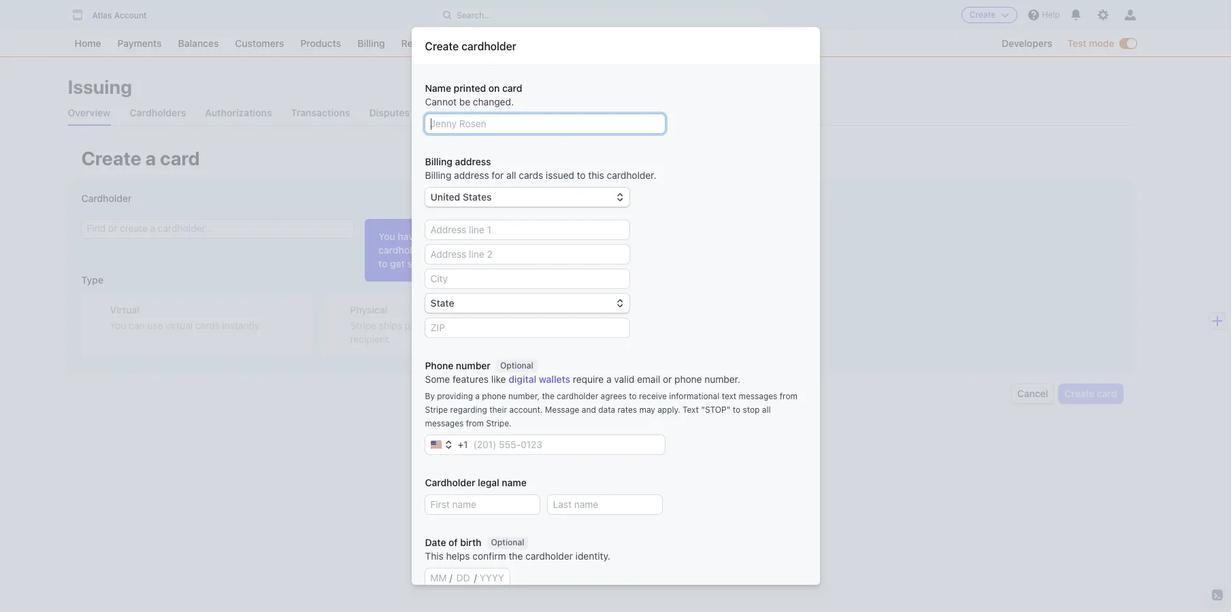 Task type: locate. For each thing, give the bounding box(es) containing it.
cardholder for cardholder legal name
[[425, 477, 475, 489]]

cards right virtual
[[195, 320, 220, 332]]

1 vertical spatial the
[[542, 391, 555, 402]]

all inside 'billing address billing address for all cards issued to this cardholder.'
[[507, 170, 516, 181]]

1 vertical spatial from
[[466, 419, 484, 429]]

rates
[[618, 405, 637, 415]]

cardholder
[[462, 40, 517, 52], [379, 244, 427, 256], [557, 391, 599, 402], [526, 551, 573, 562]]

stripe up recipient. at the left bottom of page
[[350, 320, 376, 332]]

tab list
[[68, 101, 1137, 126]]

mode
[[1089, 37, 1115, 49]]

search…
[[457, 10, 491, 20]]

home link
[[68, 35, 108, 52]]

1 horizontal spatial cardholder
[[425, 477, 475, 489]]

name
[[484, 244, 508, 256], [502, 477, 527, 489]]

1 vertical spatial stripe
[[425, 405, 448, 415]]

stripe down by
[[425, 405, 448, 415]]

1 horizontal spatial card
[[502, 82, 523, 94]]

account.
[[509, 405, 543, 415]]

you inside you haven't created a cardholder yet. enter a name to get started.
[[379, 231, 395, 242]]

helps
[[446, 551, 470, 562]]

1 horizontal spatial cards
[[443, 320, 468, 332]]

email
[[637, 374, 660, 385]]

0 vertical spatial optional
[[500, 361, 534, 371]]

1 vertical spatial cardholder
[[425, 477, 475, 489]]

First name text field
[[425, 496, 540, 515]]

Day text field
[[452, 569, 474, 588]]

you can use virtual cards instantly.
[[110, 320, 262, 332]]

name
[[425, 82, 451, 94]]

/ down confirm
[[474, 573, 477, 584]]

or
[[663, 374, 672, 385]]

cardholder up and
[[557, 391, 599, 402]]

0 vertical spatial from
[[780, 391, 798, 402]]

to right directly
[[506, 320, 514, 332]]

the inside some features like digital wallets require a valid email or phone number. by providing a phone number, the cardholder agrees to receive informational text messages from stripe regarding their account. message and data rates may apply. text "stop" to stop all messages from stripe.
[[542, 391, 555, 402]]

2 horizontal spatial card
[[1097, 388, 1117, 400]]

developers
[[1002, 37, 1053, 49]]

+ 1
[[458, 439, 468, 451]]

0 vertical spatial messages
[[739, 391, 778, 402]]

card
[[502, 82, 523, 94], [160, 147, 200, 170], [1097, 388, 1117, 400]]

1 vertical spatial name
[[502, 477, 527, 489]]

2 vertical spatial billing
[[425, 170, 452, 181]]

to left this
[[577, 170, 586, 181]]

1 vertical spatial you
[[110, 320, 126, 332]]

stripe
[[350, 320, 376, 332], [425, 405, 448, 415]]

you left haven't
[[379, 231, 395, 242]]

phone number
[[425, 360, 491, 372]]

from down regarding
[[466, 419, 484, 429]]

optional
[[500, 361, 534, 371], [491, 538, 524, 548]]

test
[[596, 58, 615, 66]]

the right confirm
[[509, 551, 523, 562]]

all right stop
[[762, 405, 771, 415]]

0 horizontal spatial phone
[[482, 391, 506, 402]]

this
[[588, 170, 604, 181]]

cardholder
[[81, 193, 132, 204], [425, 477, 475, 489]]

0 horizontal spatial cardholder
[[81, 193, 132, 204]]

this
[[425, 551, 444, 562]]

messages up us icon
[[425, 419, 464, 429]]

0 vertical spatial cardholder
[[81, 193, 132, 204]]

started.
[[407, 258, 443, 270]]

0 vertical spatial address
[[455, 156, 491, 167]]

name right enter
[[484, 244, 508, 256]]

Last name text field
[[548, 496, 662, 515]]

0 horizontal spatial /
[[450, 573, 452, 584]]

authorizations link
[[205, 101, 272, 125]]

be
[[459, 96, 470, 108]]

some
[[425, 374, 450, 385]]

0 vertical spatial all
[[507, 170, 516, 181]]

1 horizontal spatial you
[[379, 231, 395, 242]]

address
[[455, 156, 491, 167], [454, 170, 489, 181]]

1 vertical spatial all
[[762, 405, 771, 415]]

digital
[[509, 374, 536, 385]]

products
[[301, 37, 341, 49]]

0 vertical spatial the
[[517, 320, 531, 332]]

cardholders
[[130, 107, 186, 118]]

0 horizontal spatial stripe
[[350, 320, 376, 332]]

haven't
[[398, 231, 431, 242]]

1 vertical spatial address
[[454, 170, 489, 181]]

2 / from the left
[[474, 573, 477, 584]]

0 vertical spatial stripe
[[350, 320, 376, 332]]

you left can at the left of page
[[110, 320, 126, 332]]

all right for at the top of page
[[507, 170, 516, 181]]

billing address billing address for all cards issued to this cardholder.
[[425, 156, 657, 181]]

Address line 1 text field
[[425, 221, 629, 240]]

0 vertical spatial phone
[[675, 374, 702, 385]]

cardholder left identity.
[[526, 551, 573, 562]]

disputes
[[369, 107, 410, 118]]

number.
[[705, 374, 741, 385]]

number
[[456, 360, 491, 372]]

directly
[[470, 320, 503, 332]]

1
[[464, 439, 468, 451]]

create for create
[[970, 10, 996, 20]]

billing for billing address billing address for all cards issued to this cardholder.
[[425, 156, 453, 167]]

created
[[434, 231, 468, 242]]

overview
[[68, 107, 111, 118]]

name right legal
[[502, 477, 527, 489]]

optional up 'digital'
[[500, 361, 534, 371]]

cardholder for cardholder
[[81, 193, 132, 204]]

the down wallets
[[542, 391, 555, 402]]

0 horizontal spatial all
[[507, 170, 516, 181]]

0 horizontal spatial you
[[110, 320, 126, 332]]

this helps confirm the cardholder identity.
[[425, 551, 611, 562]]

you for you haven't created a cardholder yet. enter a name to get started.
[[379, 231, 395, 242]]

data
[[598, 405, 615, 415]]

from right text in the bottom of the page
[[780, 391, 798, 402]]

0 horizontal spatial messages
[[425, 419, 464, 429]]

0 vertical spatial card
[[502, 82, 523, 94]]

1 vertical spatial phone
[[482, 391, 506, 402]]

create inside button
[[1065, 388, 1095, 400]]

you for you can use virtual cards instantly.
[[110, 320, 126, 332]]

legal
[[478, 477, 499, 489]]

the
[[517, 320, 531, 332], [542, 391, 555, 402], [509, 551, 523, 562]]

transfers link
[[429, 101, 472, 125]]

2 horizontal spatial cards
[[519, 170, 543, 181]]

a
[[145, 147, 156, 170], [470, 231, 476, 242], [476, 244, 481, 256], [607, 374, 612, 385], [475, 391, 480, 402]]

stripe inside some features like digital wallets require a valid email or phone number. by providing a phone number, the cardholder agrees to receive informational text messages from stripe regarding their account. message and data rates may apply. text "stop" to stop all messages from stripe.
[[425, 405, 448, 415]]

a down the cardholders link on the top left of page
[[145, 147, 156, 170]]

cardholder up get
[[379, 244, 427, 256]]

require
[[573, 374, 604, 385]]

stripe.
[[486, 419, 512, 429]]

a left valid
[[607, 374, 612, 385]]

cards up 'united states' popup button
[[519, 170, 543, 181]]

/
[[450, 573, 452, 584], [474, 573, 477, 584]]

to inside you haven't created a cardholder yet. enter a name to get started.
[[379, 258, 388, 270]]

confirm
[[473, 551, 506, 562]]

cards left directly
[[443, 320, 468, 332]]

cardholder inside you haven't created a cardholder yet. enter a name to get started.
[[379, 244, 427, 256]]

optional up this helps confirm the cardholder identity. at the bottom
[[491, 538, 524, 548]]

cards
[[519, 170, 543, 181], [195, 320, 220, 332], [443, 320, 468, 332]]

overview link
[[68, 101, 111, 125]]

/ down "helps"
[[450, 573, 452, 584]]

transactions link
[[291, 101, 350, 125]]

1 vertical spatial messages
[[425, 419, 464, 429]]

0 vertical spatial billing
[[358, 37, 385, 49]]

phone
[[675, 374, 702, 385], [482, 391, 506, 402]]

1 vertical spatial billing
[[425, 156, 453, 167]]

phone up informational
[[675, 374, 702, 385]]

the inside stripe ships physical cards directly to the recipient.
[[517, 320, 531, 332]]

1 vertical spatial card
[[160, 147, 200, 170]]

payments
[[117, 37, 162, 49]]

+
[[458, 439, 464, 451]]

features
[[453, 374, 489, 385]]

1 vertical spatial optional
[[491, 538, 524, 548]]

a up enter
[[470, 231, 476, 242]]

to left get
[[379, 258, 388, 270]]

changed.
[[473, 96, 514, 108]]

billing link
[[351, 35, 392, 52]]

1 horizontal spatial messages
[[739, 391, 778, 402]]

us image
[[431, 440, 441, 451]]

to left stop
[[733, 405, 741, 415]]

birth
[[460, 537, 482, 549]]

create inside button
[[970, 10, 996, 20]]

1 horizontal spatial /
[[474, 573, 477, 584]]

messages up stop
[[739, 391, 778, 402]]

reports link
[[395, 35, 443, 52]]

cancel
[[1018, 388, 1048, 400]]

optional for date of birth
[[491, 538, 524, 548]]

all inside some features like digital wallets require a valid email or phone number. by providing a phone number, the cardholder agrees to receive informational text messages from stripe regarding their account. message and data rates may apply. text "stop" to stop all messages from stripe.
[[762, 405, 771, 415]]

1 horizontal spatial phone
[[675, 374, 702, 385]]

on
[[489, 82, 500, 94]]

for
[[492, 170, 504, 181]]

1 horizontal spatial all
[[762, 405, 771, 415]]

the right directly
[[517, 320, 531, 332]]

like
[[491, 374, 506, 385]]

yet.
[[430, 244, 447, 256]]

cardholder down 'create a card'
[[81, 193, 132, 204]]

0 vertical spatial name
[[484, 244, 508, 256]]

cardholder left legal
[[425, 477, 475, 489]]

phone up their
[[482, 391, 506, 402]]

1 horizontal spatial stripe
[[425, 405, 448, 415]]

2 vertical spatial card
[[1097, 388, 1117, 400]]

billing
[[358, 37, 385, 49], [425, 156, 453, 167], [425, 170, 452, 181]]

1 horizontal spatial from
[[780, 391, 798, 402]]

0 vertical spatial you
[[379, 231, 395, 242]]



Task type: vqa. For each thing, say whether or not it's contained in the screenshot.
Create
yes



Task type: describe. For each thing, give the bounding box(es) containing it.
stop
[[743, 405, 760, 415]]

balances
[[178, 37, 219, 49]]

0 horizontal spatial cards
[[195, 320, 220, 332]]

use
[[147, 320, 163, 332]]

test mode
[[1068, 37, 1115, 49]]

issuing
[[68, 76, 132, 98]]

digital wallets link
[[509, 374, 571, 385]]

stripe ships physical cards directly to the recipient.
[[350, 320, 531, 345]]

physical
[[405, 320, 441, 332]]

regarding
[[450, 405, 487, 415]]

"stop"
[[701, 405, 731, 415]]

create for create card
[[1065, 388, 1095, 400]]

billing for billing
[[358, 37, 385, 49]]

create card
[[1065, 388, 1117, 400]]

Name printed on card text field
[[425, 114, 665, 133]]

1 / from the left
[[450, 573, 452, 584]]

notifications image
[[1071, 10, 1082, 20]]

create card button
[[1059, 385, 1123, 404]]

more button
[[501, 35, 591, 52]]

you haven't created a cardholder yet. enter a name to get started.
[[379, 231, 508, 270]]

text
[[683, 405, 699, 415]]

data
[[616, 58, 635, 66]]

products link
[[294, 35, 348, 52]]

enter
[[449, 244, 473, 256]]

ships
[[379, 320, 402, 332]]

issued
[[546, 170, 574, 181]]

cardholder down search…
[[462, 40, 517, 52]]

0 horizontal spatial card
[[160, 147, 200, 170]]

Year text field
[[477, 569, 507, 588]]

test data
[[596, 58, 635, 66]]

a up regarding
[[475, 391, 480, 402]]

cardholder inside some features like digital wallets require a valid email or phone number. by providing a phone number, the cardholder agrees to receive informational text messages from stripe regarding their account. message and data rates may apply. text "stop" to stop all messages from stripe.
[[557, 391, 599, 402]]

authorizations
[[205, 107, 272, 118]]

tab list containing overview
[[68, 101, 1137, 126]]

transfers
[[429, 107, 472, 118]]

instantly.
[[222, 320, 262, 332]]

disputes link
[[369, 101, 410, 125]]

their
[[490, 405, 507, 415]]

card inside name printed on card cannot be changed.
[[502, 82, 523, 94]]

Month text field
[[428, 569, 450, 588]]

name inside you haven't created a cardholder yet. enter a name to get started.
[[484, 244, 508, 256]]

Address line 2 text field
[[425, 245, 629, 264]]

of
[[449, 537, 458, 549]]

card inside the create card button
[[1097, 388, 1117, 400]]

create for create a card
[[81, 147, 141, 170]]

type
[[81, 274, 103, 286]]

informational
[[669, 391, 720, 402]]

cardholder.
[[607, 170, 657, 181]]

ZIP text field
[[425, 319, 629, 338]]

atlas account
[[92, 10, 147, 20]]

name printed on card cannot be changed.
[[425, 82, 523, 108]]

date
[[425, 537, 446, 549]]

some features like digital wallets require a valid email or phone number. by providing a phone number, the cardholder agrees to receive informational text messages from stripe regarding their account. message and data rates may apply. text "stop" to stop all messages from stripe.
[[425, 374, 798, 429]]

providing
[[437, 391, 473, 402]]

apply.
[[658, 405, 681, 415]]

developers link
[[995, 35, 1060, 52]]

recipient.
[[350, 334, 391, 345]]

customers link
[[228, 35, 291, 52]]

united
[[431, 191, 460, 203]]

cardholders link
[[130, 101, 186, 125]]

create button
[[962, 7, 1018, 23]]

by
[[425, 391, 435, 402]]

0 horizontal spatial from
[[466, 419, 484, 429]]

Search… search field
[[435, 6, 769, 23]]

cannot
[[425, 96, 457, 108]]

a right enter
[[476, 244, 481, 256]]

valid
[[614, 374, 635, 385]]

to inside 'billing address billing address for all cards issued to this cardholder.'
[[577, 170, 586, 181]]

to up rates
[[629, 391, 637, 402]]

receive
[[639, 391, 667, 402]]

phone
[[425, 360, 454, 372]]

reports
[[401, 37, 437, 49]]

more
[[507, 37, 530, 49]]

account
[[114, 10, 147, 20]]

optional for phone number
[[500, 361, 534, 371]]

payments link
[[111, 35, 169, 52]]

home
[[75, 37, 101, 49]]

text
[[722, 391, 737, 402]]

can
[[129, 320, 145, 332]]

to inside stripe ships physical cards directly to the recipient.
[[506, 320, 514, 332]]

atlas
[[92, 10, 112, 20]]

connect
[[453, 37, 491, 49]]

virtual
[[166, 320, 193, 332]]

united states button
[[425, 188, 629, 207]]

Phone number telephone field
[[468, 436, 665, 455]]

create a card
[[81, 147, 200, 170]]

create for create cardholder
[[425, 40, 459, 52]]

cards inside 'billing address billing address for all cards issued to this cardholder.'
[[519, 170, 543, 181]]

may
[[640, 405, 655, 415]]

printed
[[454, 82, 486, 94]]

2 vertical spatial the
[[509, 551, 523, 562]]

agrees
[[601, 391, 627, 402]]

wallets
[[539, 374, 571, 385]]

date of birth
[[425, 537, 482, 549]]

City text field
[[425, 270, 629, 289]]

message
[[545, 405, 580, 415]]

cards inside stripe ships physical cards directly to the recipient.
[[443, 320, 468, 332]]

stripe inside stripe ships physical cards directly to the recipient.
[[350, 320, 376, 332]]

atlas account button
[[68, 5, 160, 25]]

transactions
[[291, 107, 350, 118]]

cancel button
[[1012, 385, 1054, 404]]

create cardholder
[[425, 40, 517, 52]]

and
[[582, 405, 596, 415]]

cardholder legal name
[[425, 477, 527, 489]]

states
[[463, 191, 492, 203]]



